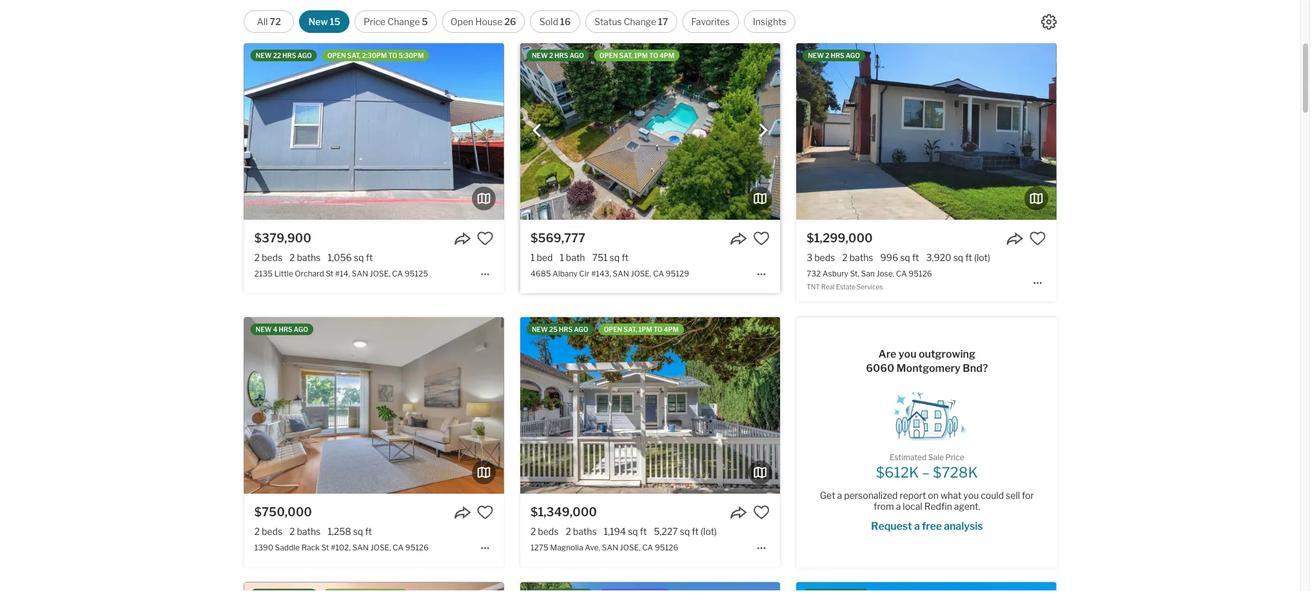 Task type: describe. For each thing, give the bounding box(es) containing it.
open sat, 1pm to 4pm for new 2 hrs ago
[[600, 52, 675, 59]]

personalized
[[845, 490, 898, 501]]

st for $750,000
[[322, 543, 329, 552]]

san down 751 sq ft
[[613, 269, 630, 278]]

95125
[[405, 269, 428, 278]]

5:30pm
[[399, 52, 424, 59]]

15
[[330, 16, 341, 27]]

for
[[1023, 490, 1035, 501]]

hrs for $1,299,000
[[831, 52, 845, 59]]

tnt
[[807, 283, 820, 291]]

3
[[807, 252, 813, 263]]

ft right 3,920
[[966, 252, 973, 263]]

status
[[595, 16, 622, 27]]

sale
[[929, 453, 944, 462]]

new 25 hrs ago
[[532, 326, 589, 334]]

favorite button image for $750,000
[[477, 505, 494, 521]]

little
[[275, 269, 293, 278]]

favorite button checkbox for $379,900
[[477, 230, 494, 247]]

1 horizontal spatial a
[[897, 502, 902, 513]]

price inside radio
[[364, 16, 386, 27]]

orchard
[[295, 269, 324, 278]]

new for $750,000
[[256, 326, 272, 334]]

1 for 1 bath
[[560, 252, 564, 263]]

2 photo of 2522 sugarplum dr, san jose, ca 95148 image from the left
[[781, 583, 1041, 592]]

1,194
[[604, 527, 626, 537]]

95126 for 1275 magnolia ave, san jose, ca 95126
[[655, 543, 679, 552]]

estate
[[837, 283, 856, 291]]

favorite button image for $1,349,000
[[754, 505, 770, 521]]

from
[[874, 502, 895, 513]]

sat, down "status change 17"
[[620, 52, 633, 59]]

get a personalized report on what you could sell for from a local redfin agent.
[[820, 490, 1035, 513]]

are you outgrowing 6060 montgomery bnd?
[[867, 348, 989, 375]]

$379,900
[[255, 231, 311, 245]]

all 72
[[257, 16, 281, 27]]

asbury
[[823, 269, 849, 278]]

ave,
[[585, 543, 601, 552]]

favorites
[[692, 16, 730, 27]]

2 beds for $379,900
[[255, 252, 283, 263]]

st,
[[851, 269, 860, 278]]

cir
[[580, 269, 590, 278]]

2 baths for $1,299,000
[[843, 252, 874, 263]]

996
[[881, 252, 899, 263]]

local
[[903, 502, 923, 513]]

1 bath
[[560, 252, 586, 263]]

saddle
[[275, 543, 300, 552]]

insights
[[753, 16, 787, 27]]

change for 17
[[624, 16, 657, 27]]

1 photo of 2135 little orchard st #14, san jose, ca 95125 image from the left
[[244, 43, 504, 220]]

ft for $750,000
[[365, 527, 372, 537]]

#143,
[[592, 269, 611, 278]]

751 sq ft
[[593, 252, 629, 263]]

sell
[[1007, 490, 1021, 501]]

ft right the 5,227
[[692, 527, 699, 537]]

72
[[270, 16, 281, 27]]

rack
[[302, 543, 320, 552]]

favorite button image for $569,777
[[754, 230, 770, 247]]

all
[[257, 16, 268, 27]]

1,258
[[328, 527, 351, 537]]

2 baths for $750,000
[[290, 527, 321, 537]]

ago for $379,900
[[298, 52, 312, 59]]

new for $1,349,000
[[532, 326, 548, 334]]

#102,
[[331, 543, 351, 552]]

price inside estimated sale price $612k – $728k
[[946, 453, 965, 462]]

$612k
[[877, 464, 920, 482]]

2 photo of 2135 little orchard st #14, san jose, ca 95125 image from the left
[[504, 43, 764, 220]]

16
[[560, 16, 571, 27]]

you inside get a personalized report on what you could sell for from a local redfin agent.
[[964, 490, 980, 501]]

(lot) for $1,299,000
[[975, 252, 991, 263]]

2 beds for $750,000
[[255, 527, 283, 537]]

2 photo of 532 manzana pl, san jose, ca 95112 image from the left
[[1057, 583, 1311, 592]]

1 photo of 4685 albany cir #143, san jose, ca 95129 image from the left
[[521, 43, 781, 220]]

4
[[273, 326, 278, 334]]

22
[[273, 52, 281, 59]]

to for $1,349,000
[[654, 326, 663, 334]]

2 new 2 hrs ago from the left
[[809, 52, 861, 59]]

jose, left 95129
[[631, 269, 652, 278]]

ft for $379,900
[[366, 252, 373, 263]]

$1,349,000
[[531, 505, 597, 519]]

$750,000
[[255, 505, 312, 519]]

996 sq ft
[[881, 252, 920, 263]]

report
[[900, 490, 927, 501]]

–
[[923, 464, 931, 482]]

Price Change radio
[[355, 10, 437, 33]]

hrs for $750,000
[[279, 326, 293, 334]]

2 photo of 1275 magnolia ave, san jose, ca 95126 image from the left
[[781, 317, 1041, 494]]

request a free analysis button
[[856, 513, 1000, 539]]

5,227 sq ft (lot)
[[654, 527, 717, 537]]

ca left 95125
[[392, 269, 403, 278]]

4pm for new 2 hrs ago
[[660, 52, 675, 59]]

2 beds for $1,349,000
[[531, 527, 559, 537]]

#14,
[[335, 269, 350, 278]]

5
[[422, 16, 428, 27]]

you inside are you outgrowing 6060 montgomery bnd?
[[899, 348, 917, 361]]

open sat, 1pm to 4pm for new 25 hrs ago
[[604, 326, 679, 334]]

are
[[879, 348, 897, 361]]

bnd?
[[963, 362, 989, 375]]

1 photo of 1275 magnolia ave, san jose, ca 95126 image from the left
[[521, 317, 781, 494]]

6060
[[867, 362, 895, 375]]

open for $1,349,000
[[604, 326, 623, 334]]

ca down 1,194 sq ft
[[643, 543, 654, 552]]

new for $379,900
[[256, 52, 272, 59]]

beds for $379,900
[[262, 252, 283, 263]]

1,258 sq ft
[[328, 527, 372, 537]]

732
[[807, 269, 821, 278]]

1 photo of 2544 alveswood cir, san jose, ca 95131 image from the left
[[244, 583, 504, 592]]

sq for $379,900
[[354, 252, 364, 263]]

bath
[[566, 252, 586, 263]]

new 4 hrs ago
[[256, 326, 308, 334]]

free
[[923, 520, 943, 533]]

new
[[309, 16, 328, 27]]

request a free analysis
[[872, 520, 984, 533]]

request
[[872, 520, 913, 533]]

2 photo of 1390 saddle rack st #102, san jose, ca 95126 image from the left
[[504, 317, 764, 494]]

ca inside 732 asbury st, san jose, ca 95126 tnt real estate services
[[897, 269, 908, 278]]

hrs for $1,349,000
[[559, 326, 573, 334]]

1275
[[531, 543, 549, 552]]

agent.
[[955, 502, 981, 513]]

open sat, 2:30pm to 5:30pm
[[328, 52, 424, 59]]

3,920 sq ft (lot)
[[927, 252, 991, 263]]

a for get
[[838, 490, 843, 501]]

$569,777
[[531, 231, 586, 245]]

house
[[476, 16, 503, 27]]

next button image
[[757, 124, 770, 137]]

price change 5
[[364, 16, 428, 27]]

4685
[[531, 269, 551, 278]]

751
[[593, 252, 608, 263]]

option group containing all
[[244, 10, 796, 33]]

favorite button checkbox for $750,000
[[477, 505, 494, 521]]

bed
[[537, 252, 553, 263]]

Favorites radio
[[683, 10, 739, 33]]

could
[[981, 490, 1005, 501]]

1,194 sq ft
[[604, 527, 647, 537]]

hrs for $379,900
[[283, 52, 296, 59]]

open for $379,900
[[328, 52, 346, 59]]



Task type: vqa. For each thing, say whether or not it's contained in the screenshot.


Task type: locate. For each thing, give the bounding box(es) containing it.
2 baths up st,
[[843, 252, 874, 263]]

Sold radio
[[530, 10, 581, 33]]

beds
[[262, 252, 283, 263], [815, 252, 836, 263], [262, 527, 283, 537], [538, 527, 559, 537]]

95129
[[666, 269, 690, 278]]

sat,
[[347, 52, 361, 59], [620, 52, 633, 59], [624, 326, 638, 334]]

1 photo of 532 manzana pl, san jose, ca 95112 image from the left
[[797, 583, 1057, 592]]

Insights radio
[[744, 10, 796, 33]]

you right are
[[899, 348, 917, 361]]

change left 17
[[624, 16, 657, 27]]

real
[[822, 283, 835, 291]]

ft for $1,349,000
[[640, 527, 647, 537]]

a for request
[[915, 520, 920, 533]]

albany
[[553, 269, 578, 278]]

baths up the san
[[850, 252, 874, 263]]

0 horizontal spatial a
[[838, 490, 843, 501]]

2 change from the left
[[624, 16, 657, 27]]

0 vertical spatial favorite button image
[[1030, 230, 1047, 247]]

photo of 1275 magnolia ave, san jose, ca 95126 image
[[521, 317, 781, 494], [781, 317, 1041, 494]]

option group
[[244, 10, 796, 33]]

photo of 4685 albany cir #143, san jose, ca 95129 image
[[521, 43, 781, 220], [781, 43, 1041, 220]]

photo of 2544 alveswood cir, san jose, ca 95131 image down 1390 saddle rack st #102, san jose, ca 95126
[[244, 583, 504, 592]]

ca down 996 sq ft
[[897, 269, 908, 278]]

a inside button
[[915, 520, 920, 533]]

baths up orchard
[[297, 252, 321, 263]]

favorite button checkbox
[[477, 230, 494, 247], [754, 230, 770, 247], [477, 505, 494, 521], [754, 505, 770, 521]]

1 horizontal spatial (lot)
[[975, 252, 991, 263]]

photo of 2135 little orchard st #14, san jose, ca 95125 image
[[244, 43, 504, 220], [504, 43, 764, 220]]

2 photo of 732 asbury st, san jose, ca 95126 image from the left
[[1057, 43, 1311, 220]]

17
[[659, 16, 669, 27]]

hrs
[[283, 52, 296, 59], [555, 52, 569, 59], [831, 52, 845, 59], [279, 326, 293, 334], [559, 326, 573, 334]]

sold 16
[[540, 16, 571, 27]]

open
[[328, 52, 346, 59], [600, 52, 618, 59], [604, 326, 623, 334]]

1 bed
[[531, 252, 553, 263]]

1 horizontal spatial favorite button image
[[1030, 230, 1047, 247]]

26
[[505, 16, 516, 27]]

sq for $750,000
[[353, 527, 363, 537]]

1390
[[255, 543, 274, 552]]

1 horizontal spatial 95126
[[655, 543, 679, 552]]

1 vertical spatial price
[[946, 453, 965, 462]]

0 vertical spatial you
[[899, 348, 917, 361]]

ago for $750,000
[[294, 326, 308, 334]]

an image of a house image
[[886, 386, 969, 442]]

a left local
[[897, 502, 902, 513]]

price up the $728k at the right of page
[[946, 453, 965, 462]]

to for $379,900
[[389, 52, 397, 59]]

95126 for 732 asbury st, san jose, ca 95126 tnt real estate services
[[909, 269, 933, 278]]

2 beds up 1390 in the bottom of the page
[[255, 527, 283, 537]]

open sat, 1pm to 4pm down status change 'option'
[[600, 52, 675, 59]]

estimated sale price $612k – $728k
[[877, 453, 979, 482]]

0 horizontal spatial new 2 hrs ago
[[532, 52, 584, 59]]

sq for $1,299,000
[[901, 252, 911, 263]]

0 vertical spatial open sat, 1pm to 4pm
[[600, 52, 675, 59]]

price up 2:30pm
[[364, 16, 386, 27]]

beds for $1,349,000
[[538, 527, 559, 537]]

732 asbury st, san jose, ca 95126 tnt real estate services
[[807, 269, 933, 291]]

photo of 2522 sugarplum dr, san jose, ca 95148 image
[[521, 583, 781, 592], [781, 583, 1041, 592]]

ft right 1,056
[[366, 252, 373, 263]]

sat, for $379,900
[[347, 52, 361, 59]]

(lot) right the 5,227
[[701, 527, 717, 537]]

baths for $379,900
[[297, 252, 321, 263]]

1 for 1 bed
[[531, 252, 535, 263]]

open
[[451, 16, 474, 27]]

sq right 1,258 on the left bottom
[[353, 527, 363, 537]]

photo of 2522 sugarplum dr, san jose, ca 95148 image down the 5,227
[[521, 583, 781, 592]]

previous button image
[[531, 124, 544, 137]]

baths
[[297, 252, 321, 263], [850, 252, 874, 263], [297, 527, 321, 537], [573, 527, 597, 537]]

baths up ave,
[[573, 527, 597, 537]]

baths for $750,000
[[297, 527, 321, 537]]

favorite button image
[[477, 230, 494, 247], [754, 230, 770, 247], [754, 505, 770, 521]]

open right new 25 hrs ago
[[604, 326, 623, 334]]

1,056 sq ft
[[328, 252, 373, 263]]

change for 5
[[388, 16, 420, 27]]

4pm for new 25 hrs ago
[[664, 326, 679, 334]]

ca right #102,
[[393, 543, 404, 552]]

sq for $1,349,000
[[628, 527, 638, 537]]

sq for $569,777
[[610, 252, 620, 263]]

jose, down 1,258 sq ft
[[371, 543, 391, 552]]

New radio
[[299, 10, 350, 33]]

2 photo of 2544 alveswood cir, san jose, ca 95131 image from the left
[[504, 583, 764, 592]]

(lot)
[[975, 252, 991, 263], [701, 527, 717, 537]]

new 15
[[309, 16, 341, 27]]

baths for $1,349,000
[[573, 527, 597, 537]]

open down "15"
[[328, 52, 346, 59]]

1 vertical spatial 1pm
[[639, 326, 653, 334]]

Open House radio
[[442, 10, 525, 33]]

beds up 1275
[[538, 527, 559, 537]]

beds right 3
[[815, 252, 836, 263]]

(lot) for $1,349,000
[[701, 527, 717, 537]]

$1,299,000
[[807, 231, 873, 245]]

change left 5
[[388, 16, 420, 27]]

0 vertical spatial 4pm
[[660, 52, 675, 59]]

0 vertical spatial st
[[326, 269, 334, 278]]

baths up rack
[[297, 527, 321, 537]]

sq right the 5,227
[[680, 527, 690, 537]]

change inside 'option'
[[624, 16, 657, 27]]

1 horizontal spatial new 2 hrs ago
[[809, 52, 861, 59]]

sq right 3,920
[[954, 252, 964, 263]]

5,227
[[654, 527, 678, 537]]

1pm
[[635, 52, 648, 59], [639, 326, 653, 334]]

1 left the bed
[[531, 252, 535, 263]]

1 vertical spatial open sat, 1pm to 4pm
[[604, 326, 679, 334]]

2 baths up orchard
[[290, 252, 321, 263]]

photo of 732 asbury st, san jose, ca 95126 image
[[797, 43, 1057, 220], [1057, 43, 1311, 220]]

a right get
[[838, 490, 843, 501]]

sat, left 2:30pm
[[347, 52, 361, 59]]

1 vertical spatial 4pm
[[664, 326, 679, 334]]

sat, down 4685 albany cir #143, san jose, ca 95129
[[624, 326, 638, 334]]

a
[[838, 490, 843, 501], [897, 502, 902, 513], [915, 520, 920, 533]]

you up agent. on the bottom right of the page
[[964, 490, 980, 501]]

photo of 2522 sugarplum dr, san jose, ca 95148 image down the 'request a free analysis'
[[781, 583, 1041, 592]]

analysis
[[945, 520, 984, 533]]

2135 little orchard st #14, san jose, ca 95125
[[255, 269, 428, 278]]

1 horizontal spatial you
[[964, 490, 980, 501]]

$728k
[[934, 464, 979, 482]]

95126
[[909, 269, 933, 278], [406, 543, 429, 552], [655, 543, 679, 552]]

1 vertical spatial you
[[964, 490, 980, 501]]

2 beds
[[255, 252, 283, 263], [255, 527, 283, 537], [531, 527, 559, 537]]

4pm
[[660, 52, 675, 59], [664, 326, 679, 334]]

0 horizontal spatial 1
[[531, 252, 535, 263]]

ft left 3,920
[[913, 252, 920, 263]]

open house 26
[[451, 16, 516, 27]]

sq right 1,194
[[628, 527, 638, 537]]

to
[[389, 52, 397, 59], [650, 52, 659, 59], [654, 326, 663, 334]]

0 vertical spatial 1pm
[[635, 52, 648, 59]]

2 photo of 4685 albany cir #143, san jose, ca 95129 image from the left
[[781, 43, 1041, 220]]

sq right 996
[[901, 252, 911, 263]]

open sat, 1pm to 4pm down 4685 albany cir #143, san jose, ca 95129
[[604, 326, 679, 334]]

st left #14,
[[326, 269, 334, 278]]

photo of 532 manzana pl, san jose, ca 95112 image
[[797, 583, 1057, 592], [1057, 583, 1311, 592]]

95126 inside 732 asbury st, san jose, ca 95126 tnt real estate services
[[909, 269, 933, 278]]

2 horizontal spatial 95126
[[909, 269, 933, 278]]

0 vertical spatial price
[[364, 16, 386, 27]]

you
[[899, 348, 917, 361], [964, 490, 980, 501]]

jose,
[[370, 269, 391, 278], [631, 269, 652, 278], [371, 543, 391, 552], [620, 543, 641, 552]]

san right #14,
[[352, 269, 368, 278]]

open down status in the left of the page
[[600, 52, 618, 59]]

photo of 2544 alveswood cir, san jose, ca 95131 image down 1275 magnolia ave, san jose, ca 95126 at the bottom
[[504, 583, 764, 592]]

baths for $1,299,000
[[850, 252, 874, 263]]

estimated
[[890, 453, 927, 462]]

magnolia
[[551, 543, 584, 552]]

1390 saddle rack st #102, san jose, ca 95126
[[255, 543, 429, 552]]

1 photo of 2522 sugarplum dr, san jose, ca 95148 image from the left
[[521, 583, 781, 592]]

1 photo of 1390 saddle rack st #102, san jose, ca 95126 image from the left
[[244, 317, 504, 494]]

4pm down 95129
[[664, 326, 679, 334]]

photo of 1390 saddle rack st #102, san jose, ca 95126 image
[[244, 317, 504, 494], [504, 317, 764, 494]]

1
[[531, 252, 535, 263], [560, 252, 564, 263]]

Status Change radio
[[586, 10, 678, 33]]

jose,
[[877, 269, 895, 278]]

st for $379,900
[[326, 269, 334, 278]]

0 horizontal spatial change
[[388, 16, 420, 27]]

0 horizontal spatial favorite button image
[[477, 505, 494, 521]]

0 vertical spatial (lot)
[[975, 252, 991, 263]]

ft right 1,258 on the left bottom
[[365, 527, 372, 537]]

sq right 1,056
[[354, 252, 364, 263]]

3,920
[[927, 252, 952, 263]]

outgrowing
[[919, 348, 976, 361]]

1pm for new 25 hrs ago
[[639, 326, 653, 334]]

1 new 2 hrs ago from the left
[[532, 52, 584, 59]]

favorite button checkbox for $1,349,000
[[754, 505, 770, 521]]

1 horizontal spatial 1
[[560, 252, 564, 263]]

ft
[[366, 252, 373, 263], [622, 252, 629, 263], [913, 252, 920, 263], [966, 252, 973, 263], [365, 527, 372, 537], [640, 527, 647, 537], [692, 527, 699, 537]]

1 photo of 732 asbury st, san jose, ca 95126 image from the left
[[797, 43, 1057, 220]]

favorite button image for $379,900
[[477, 230, 494, 247]]

2 beds up 2135
[[255, 252, 283, 263]]

ca left 95129
[[654, 269, 664, 278]]

change inside radio
[[388, 16, 420, 27]]

1 1 from the left
[[531, 252, 535, 263]]

on
[[929, 490, 939, 501]]

favorite button checkbox
[[1030, 230, 1047, 247]]

1275 magnolia ave, san jose, ca 95126
[[531, 543, 679, 552]]

1 vertical spatial (lot)
[[701, 527, 717, 537]]

jose, down 1,194 sq ft
[[620, 543, 641, 552]]

beds for $750,000
[[262, 527, 283, 537]]

st right rack
[[322, 543, 329, 552]]

favorite button image
[[1030, 230, 1047, 247], [477, 505, 494, 521]]

2 baths
[[290, 252, 321, 263], [843, 252, 874, 263], [290, 527, 321, 537], [566, 527, 597, 537]]

2 1 from the left
[[560, 252, 564, 263]]

0 horizontal spatial you
[[899, 348, 917, 361]]

2 baths for $1,349,000
[[566, 527, 597, 537]]

beds up 1390 in the bottom of the page
[[262, 527, 283, 537]]

ago for $1,299,000
[[846, 52, 861, 59]]

favorite button checkbox for $569,777
[[754, 230, 770, 247]]

photo of 2544 alveswood cir, san jose, ca 95131 image
[[244, 583, 504, 592], [504, 583, 764, 592]]

ft for $1,299,000
[[913, 252, 920, 263]]

san down 1,258 sq ft
[[353, 543, 369, 552]]

get
[[820, 490, 836, 501]]

what
[[941, 490, 962, 501]]

sat, for $1,349,000
[[624, 326, 638, 334]]

4685 albany cir #143, san jose, ca 95129
[[531, 269, 690, 278]]

1 vertical spatial st
[[322, 543, 329, 552]]

3 beds
[[807, 252, 836, 263]]

1 horizontal spatial price
[[946, 453, 965, 462]]

ago for $1,349,000
[[574, 326, 589, 334]]

4pm down 17
[[660, 52, 675, 59]]

(lot) right 3,920
[[975, 252, 991, 263]]

ft up 4685 albany cir #143, san jose, ca 95129
[[622, 252, 629, 263]]

beds up 2135
[[262, 252, 283, 263]]

ft left the 5,227
[[640, 527, 647, 537]]

0 horizontal spatial (lot)
[[701, 527, 717, 537]]

2 beds up 1275
[[531, 527, 559, 537]]

jose, down 1,056 sq ft
[[370, 269, 391, 278]]

2
[[550, 52, 554, 59], [826, 52, 830, 59], [255, 252, 260, 263], [290, 252, 295, 263], [843, 252, 848, 263], [255, 527, 260, 537], [290, 527, 295, 537], [531, 527, 536, 537], [566, 527, 571, 537]]

2 baths for $379,900
[[290, 252, 321, 263]]

san down 1,194
[[602, 543, 619, 552]]

new for $1,299,000
[[809, 52, 825, 59]]

1 vertical spatial favorite button image
[[477, 505, 494, 521]]

1 left bath
[[560, 252, 564, 263]]

2 baths up ave,
[[566, 527, 597, 537]]

1,056
[[328, 252, 352, 263]]

sq right 751
[[610, 252, 620, 263]]

25
[[550, 326, 558, 334]]

new
[[256, 52, 272, 59], [532, 52, 548, 59], [809, 52, 825, 59], [256, 326, 272, 334], [532, 326, 548, 334]]

1 change from the left
[[388, 16, 420, 27]]

beds for $1,299,000
[[815, 252, 836, 263]]

0 horizontal spatial price
[[364, 16, 386, 27]]

1 horizontal spatial change
[[624, 16, 657, 27]]

1pm for new 2 hrs ago
[[635, 52, 648, 59]]

2 baths up rack
[[290, 527, 321, 537]]

ft for $569,777
[[622, 252, 629, 263]]

All radio
[[244, 10, 294, 33]]

0 horizontal spatial 95126
[[406, 543, 429, 552]]

a left free
[[915, 520, 920, 533]]

favorite button image for $1,299,000
[[1030, 230, 1047, 247]]

2135
[[255, 269, 273, 278]]

2 horizontal spatial a
[[915, 520, 920, 533]]

new 22 hrs ago
[[256, 52, 312, 59]]

status change 17
[[595, 16, 669, 27]]

sold
[[540, 16, 559, 27]]



